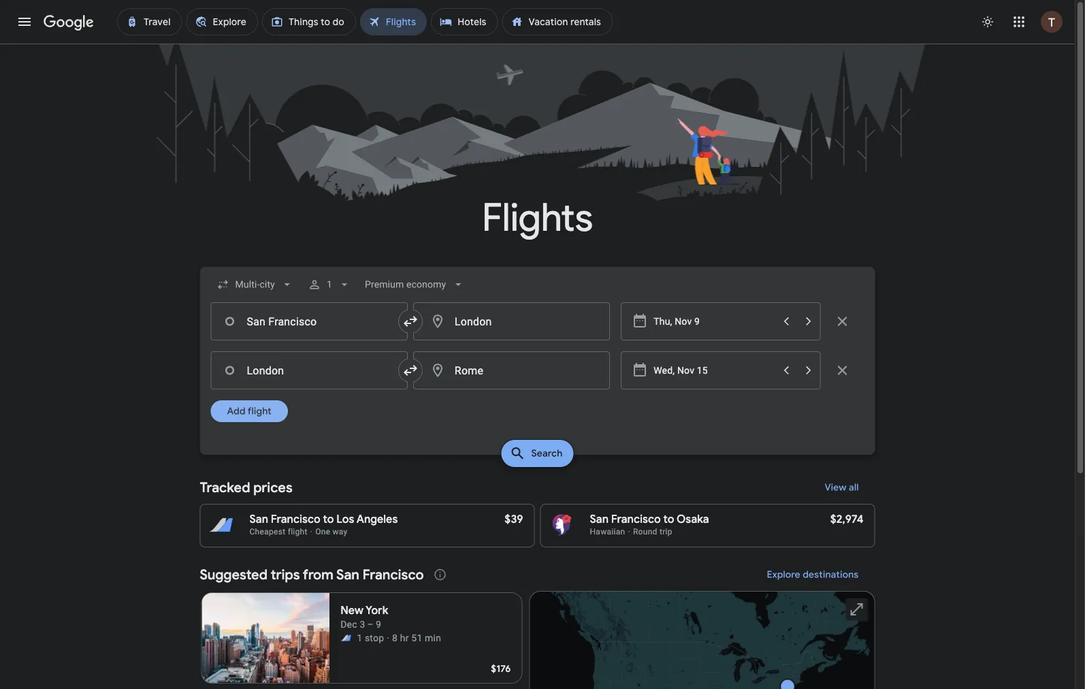 Task type: locate. For each thing, give the bounding box(es) containing it.
remove flight from london to rome on wed, nov 15 image
[[834, 362, 851, 379]]

francisco inside region
[[363, 566, 424, 583]]

to for los
[[323, 512, 334, 526]]

suggested trips from san francisco
[[200, 566, 424, 583]]

1 inside popup button
[[327, 279, 332, 290]]

dec
[[341, 619, 357, 630]]

san up 'cheapest'
[[250, 512, 268, 526]]

 image left 8
[[387, 631, 390, 645]]

add flight button
[[211, 400, 288, 422]]

None field
[[211, 272, 300, 297], [360, 272, 471, 297], [211, 272, 300, 297], [360, 272, 471, 297]]

1 swap origin and destination. image from the top
[[402, 313, 419, 330]]

flights
[[482, 194, 593, 242]]

1 horizontal spatial san
[[336, 566, 359, 583]]

 image inside suggested trips from san francisco region
[[387, 631, 390, 645]]

2974 US dollars text field
[[831, 512, 864, 526]]

0 horizontal spatial to
[[323, 512, 334, 526]]

2 horizontal spatial francisco
[[611, 512, 661, 526]]

0 horizontal spatial 1
[[327, 279, 332, 290]]

None text field
[[413, 302, 610, 340]]

1 horizontal spatial  image
[[387, 631, 390, 645]]

None text field
[[211, 302, 408, 340], [211, 351, 408, 389], [413, 351, 610, 389], [211, 302, 408, 340], [211, 351, 408, 389], [413, 351, 610, 389]]

all
[[849, 481, 859, 494]]

1 horizontal spatial francisco
[[363, 566, 424, 583]]

tracked prices
[[200, 479, 293, 496]]

1 vertical spatial  image
[[387, 631, 390, 645]]

francisco up the round
[[611, 512, 661, 526]]

2 horizontal spatial san
[[590, 512, 609, 526]]

min
[[425, 632, 441, 643]]

3 – 9
[[360, 619, 381, 630]]

to up one way
[[323, 512, 334, 526]]

176 US dollars text field
[[491, 663, 511, 675]]

francisco for los
[[271, 512, 321, 526]]

1 stop
[[357, 632, 384, 643]]

add
[[227, 405, 246, 417]]

1 horizontal spatial flight
[[288, 527, 308, 537]]

0 vertical spatial  image
[[310, 527, 313, 537]]

1
[[327, 279, 332, 290], [357, 632, 362, 643]]

flight for add flight
[[248, 405, 272, 417]]

from
[[303, 566, 334, 583]]

Departure text field
[[654, 303, 775, 340]]

san up the hawaiian
[[590, 512, 609, 526]]

to
[[323, 512, 334, 526], [664, 512, 674, 526]]

flight left one
[[288, 527, 308, 537]]

$39
[[505, 512, 523, 526]]

1 horizontal spatial 1
[[357, 632, 362, 643]]

flight inside tracked prices region
[[288, 527, 308, 537]]

1 button
[[302, 268, 357, 301]]

39 US dollars text field
[[505, 512, 523, 526]]

stop
[[365, 632, 384, 643]]

francisco up york
[[363, 566, 424, 583]]

francisco up cheapest flight
[[271, 512, 321, 526]]

1 for 1 stop
[[357, 632, 362, 643]]

san right from
[[336, 566, 359, 583]]

2 swap origin and destination. image from the top
[[402, 362, 419, 379]]

one
[[315, 527, 330, 537]]

york
[[366, 604, 388, 618]]

prices
[[253, 479, 293, 496]]

los
[[337, 512, 354, 526]]

change appearance image
[[972, 5, 1004, 38]]

Departure text field
[[654, 352, 775, 389]]

trips
[[271, 566, 300, 583]]

1 vertical spatial flight
[[288, 527, 308, 537]]

search
[[531, 447, 563, 460]]

1 horizontal spatial to
[[664, 512, 674, 526]]

0 horizontal spatial flight
[[248, 405, 272, 417]]

remove flight from san francisco to london on thu, nov 9 image
[[834, 313, 851, 330]]

suggested
[[200, 566, 268, 583]]

8 hr 51 min
[[392, 632, 441, 643]]

1 inside suggested trips from san francisco region
[[357, 632, 362, 643]]

1 vertical spatial 1
[[357, 632, 362, 643]]

suggested trips from san francisco region
[[200, 558, 875, 689]]

 image left one
[[310, 527, 313, 537]]

2 to from the left
[[664, 512, 674, 526]]

san francisco to osaka
[[590, 512, 709, 526]]

1 to from the left
[[323, 512, 334, 526]]

new york dec 3 – 9
[[341, 604, 388, 630]]

$176
[[491, 663, 511, 675]]

add flight
[[227, 405, 272, 417]]

flight right add
[[248, 405, 272, 417]]

francisco
[[271, 512, 321, 526], [611, 512, 661, 526], [363, 566, 424, 583]]

0 horizontal spatial  image
[[310, 527, 313, 537]]

 image
[[310, 527, 313, 537], [387, 631, 390, 645]]

flight
[[248, 405, 272, 417], [288, 527, 308, 537]]

 image inside tracked prices region
[[310, 527, 313, 537]]

1 vertical spatial swap origin and destination. image
[[402, 362, 419, 379]]

0 vertical spatial 1
[[327, 279, 332, 290]]

Flight search field
[[189, 267, 886, 471]]

to up trip at the bottom right of page
[[664, 512, 674, 526]]

0 horizontal spatial san
[[250, 512, 268, 526]]

flight inside button
[[248, 405, 272, 417]]

angeles
[[357, 512, 398, 526]]

0 vertical spatial flight
[[248, 405, 272, 417]]

swap origin and destination. image
[[402, 313, 419, 330], [402, 362, 419, 379]]

0 vertical spatial swap origin and destination. image
[[402, 313, 419, 330]]

san
[[250, 512, 268, 526], [590, 512, 609, 526], [336, 566, 359, 583]]

0 horizontal spatial francisco
[[271, 512, 321, 526]]

explore destinations
[[767, 569, 859, 581]]



Task type: vqa. For each thing, say whether or not it's contained in the screenshot.
the topmost 'Add'
no



Task type: describe. For each thing, give the bounding box(es) containing it.
explore destinations button
[[751, 558, 875, 591]]

san inside region
[[336, 566, 359, 583]]

san francisco to los angeles
[[250, 512, 398, 526]]

51
[[411, 632, 422, 643]]

view
[[825, 481, 847, 494]]

swap origin and destination. image for departure text box
[[402, 313, 419, 330]]

cheapest
[[250, 527, 286, 537]]

osaka
[[677, 512, 709, 526]]

tracked prices region
[[200, 471, 875, 547]]

explore
[[767, 569, 801, 581]]

san for san francisco to los angeles
[[250, 512, 268, 526]]

trip
[[660, 527, 673, 537]]

round trip
[[633, 527, 673, 537]]

way
[[333, 527, 348, 537]]

cheapest flight
[[250, 527, 308, 537]]

view all
[[825, 481, 859, 494]]

destinations
[[803, 569, 859, 581]]

round
[[633, 527, 658, 537]]

frontier and spirit image
[[341, 633, 351, 643]]

new
[[341, 604, 364, 618]]

to for osaka
[[664, 512, 674, 526]]

$2,974
[[831, 512, 864, 526]]

one way
[[315, 527, 348, 537]]

swap origin and destination. image for departure text field
[[402, 362, 419, 379]]

hawaiian
[[590, 527, 625, 537]]

tracked
[[200, 479, 250, 496]]

flight for cheapest flight
[[288, 527, 308, 537]]

main menu image
[[16, 14, 33, 30]]

san for san francisco to osaka
[[590, 512, 609, 526]]

1 for 1
[[327, 279, 332, 290]]

search button
[[502, 440, 574, 467]]

hr
[[400, 632, 409, 643]]

francisco for osaka
[[611, 512, 661, 526]]

8
[[392, 632, 398, 643]]



